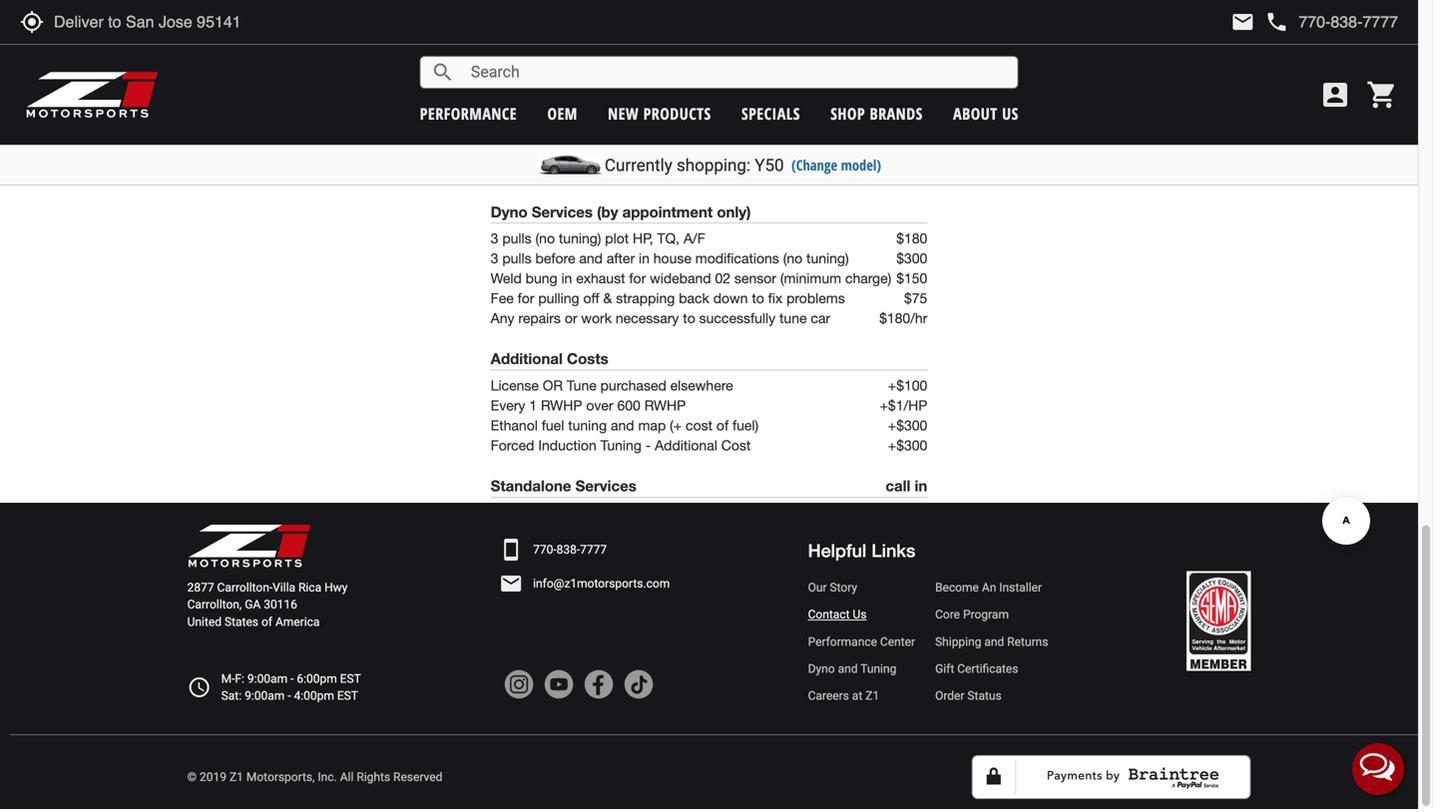 Task type: describe. For each thing, give the bounding box(es) containing it.
0 vertical spatial 9:00am
[[248, 672, 288, 686]]

brands
[[870, 103, 923, 124]]

$180
[[897, 230, 928, 247]]

tune right tt
[[928, 58, 958, 74]]

1 prices from the left
[[280, 97, 308, 109]]

america
[[276, 615, 320, 629]]

become an installer link
[[936, 580, 1049, 597]]

license
[[491, 378, 539, 394]]

cost
[[686, 417, 713, 434]]

na
[[908, 38, 927, 54]]

helpful
[[808, 540, 867, 562]]

fix
[[769, 290, 783, 307]]

in down 'hp,'
[[639, 250, 650, 267]]

02
[[715, 270, 731, 287]]

+$300 for forced induction tuning - additional cost
[[888, 437, 928, 454]]

call down $350
[[763, 97, 778, 109]]

z1) for re-tune (not tuned at z1)
[[419, 58, 439, 74]]

gift certificates link
[[936, 661, 1049, 678]]

$350
[[777, 58, 808, 74]]

helpful links
[[808, 540, 916, 562]]

account_box link
[[1315, 79, 1357, 111]]

additional costs
[[491, 350, 609, 368]]

prices shown are not final prices. please call in to make an appointment and get exact pricing. for remote
[[580, 97, 800, 123]]

and down tuned
[[380, 112, 397, 123]]

in up links
[[915, 477, 928, 495]]

hwy
[[325, 581, 348, 595]]

tuning for and
[[861, 662, 897, 676]]

new products link
[[608, 103, 712, 124]]

©
[[187, 771, 197, 785]]

call up $350
[[772, 38, 793, 54]]

oem link
[[548, 103, 578, 124]]

every 1 rwhp over 600 rwhp
[[491, 398, 686, 414]]

are for z32 na tune
[[943, 97, 957, 109]]

appointment up tq,
[[623, 203, 713, 221]]

call down $420
[[463, 97, 478, 109]]

please for z32 na tune
[[1030, 97, 1060, 109]]

sensor
[[735, 270, 777, 287]]

an
[[982, 581, 997, 595]]

repairs
[[519, 310, 561, 327]]

dyno for dyno services (by appointment only)
[[491, 203, 528, 221]]

in right about us
[[1081, 97, 1089, 109]]

sat:
[[221, 690, 242, 704]]

access_time
[[187, 676, 211, 700]]

&
[[604, 290, 612, 307]]

gift certificates
[[936, 662, 1019, 676]]

program
[[964, 608, 1009, 622]]

tune up (tuned
[[633, 38, 663, 54]]

1 vertical spatial est
[[337, 690, 358, 704]]

re- for re-tune (tuned last at z1)
[[580, 58, 603, 74]]

shopping_cart link
[[1362, 79, 1399, 111]]

770-838-7777 link
[[533, 542, 607, 559]]

our story
[[808, 581, 858, 595]]

prices shown are not final prices. please call in to make an appointment and get exact pricing. for z32
[[880, 97, 1128, 123]]

1 please from the left
[[430, 97, 460, 109]]

instagram link image
[[504, 670, 534, 700]]

$300
[[897, 250, 928, 267]]

tt
[[908, 58, 924, 74]]

$695
[[1108, 38, 1139, 54]]

at for tuned
[[403, 58, 415, 74]]

7777
[[580, 543, 607, 557]]

contact
[[808, 608, 850, 622]]

2 rwhp from the left
[[645, 398, 686, 414]]

exhaust
[[576, 270, 626, 287]]

z32 tt tune
[[880, 58, 958, 74]]

re-tune (not tuned at z1)
[[280, 58, 439, 74]]

y50
[[755, 155, 784, 175]]

z1 company logo image
[[187, 523, 312, 570]]

$75
[[905, 290, 928, 307]]

services for dyno
[[532, 203, 593, 221]]

performance center link
[[808, 634, 916, 651]]

in down $350
[[781, 97, 789, 109]]

© 2019 z1 motorsports, inc. all rights reserved
[[187, 771, 443, 785]]

house
[[654, 250, 692, 267]]

shipping and returns
[[936, 635, 1049, 649]]

$420
[[477, 58, 508, 74]]

0 vertical spatial for
[[629, 270, 646, 287]]

(by
[[597, 203, 619, 221]]

2877 carrollton-villa rica hwy carrollton, ga 30116 united states of america
[[187, 581, 348, 629]]

1 vertical spatial -
[[291, 672, 294, 686]]

mail phone
[[1232, 10, 1289, 34]]

standalone services
[[491, 477, 637, 495]]

1 final from the left
[[376, 97, 395, 109]]

dyno services (by appointment only)
[[491, 203, 751, 221]]

become
[[936, 581, 979, 595]]

(not
[[336, 58, 360, 74]]

careers
[[808, 690, 850, 704]]

car
[[811, 310, 831, 327]]

status
[[968, 690, 1002, 704]]

0 vertical spatial -
[[646, 437, 651, 454]]

appointment down (not
[[321, 112, 377, 123]]

returns
[[1008, 635, 1049, 649]]

become an installer
[[936, 581, 1042, 595]]

+$100
[[888, 378, 928, 394]]

ethanol
[[491, 417, 538, 434]]

0 vertical spatial additional
[[491, 350, 563, 368]]

careers at z1
[[808, 690, 880, 704]]

rights
[[357, 771, 391, 785]]

facebook link image
[[584, 670, 614, 700]]

contact us
[[808, 608, 867, 622]]

oem
[[548, 103, 578, 124]]

please for remote tune (starts at)
[[730, 97, 760, 109]]

get for remote tune (starts at)
[[700, 112, 714, 123]]

model)
[[841, 155, 882, 175]]

over
[[586, 398, 614, 414]]

$180/hr
[[880, 310, 928, 327]]

call up links
[[886, 477, 911, 495]]

last
[[679, 58, 701, 74]]

back
[[679, 290, 710, 307]]

at inside careers at z1 'link'
[[853, 690, 863, 704]]

careers at z1 link
[[808, 688, 916, 705]]

installer
[[1000, 581, 1042, 595]]

fuel
[[542, 417, 564, 434]]

contact us link
[[808, 607, 916, 624]]

ga
[[245, 598, 261, 612]]

1 shown from the left
[[310, 97, 340, 109]]

shop brands link
[[831, 103, 923, 124]]

Search search field
[[455, 57, 1018, 88]]

story
[[830, 581, 858, 595]]

dyno and tuning link
[[808, 661, 916, 678]]

down
[[714, 290, 748, 307]]

remote
[[580, 38, 629, 54]]

1 get from the left
[[400, 112, 414, 123]]

and down 3 pulls (no tuning) plot hp, tq, a/f
[[579, 250, 603, 267]]

us for contact us
[[853, 608, 867, 622]]

1 prices shown are not final prices. please call in to make an appointment and get exact pricing. from the left
[[280, 97, 500, 123]]

1 horizontal spatial tuning)
[[807, 250, 849, 267]]

pulls for (no
[[503, 230, 532, 247]]

every
[[491, 398, 526, 414]]

30116
[[264, 598, 297, 612]]

1 prices. from the left
[[398, 97, 427, 109]]

838-
[[557, 543, 580, 557]]

shop
[[831, 103, 866, 124]]

call in for remote tune (starts at)
[[772, 38, 808, 54]]

1 pricing. from the left
[[444, 112, 477, 123]]

villa
[[273, 581, 296, 595]]

appointment down z32 tt tune in the top of the page
[[894, 112, 950, 123]]

$150
[[897, 270, 928, 287]]

core program
[[936, 608, 1009, 622]]

strapping
[[616, 290, 675, 307]]

map
[[639, 417, 666, 434]]

work
[[582, 310, 612, 327]]

1 vertical spatial (no
[[784, 250, 803, 267]]

email
[[499, 572, 523, 596]]

tune right na
[[931, 38, 961, 54]]

pulls for before
[[503, 250, 532, 267]]

f:
[[235, 672, 245, 686]]



Task type: locate. For each thing, give the bounding box(es) containing it.
3 pulls before and after in house modifications (no tuning)
[[491, 250, 849, 267]]

est right 6:00pm
[[340, 672, 361, 686]]

3 please from the left
[[1030, 97, 1060, 109]]

3 not from the left
[[959, 97, 974, 109]]

0 horizontal spatial of
[[262, 615, 273, 629]]

pulls
[[503, 230, 532, 247], [503, 250, 532, 267]]

0 horizontal spatial re-
[[280, 58, 302, 74]]

1 3 from the top
[[491, 230, 499, 247]]

sema member logo image
[[1187, 572, 1252, 672]]

shopping:
[[677, 155, 751, 175]]

an for remote tune (starts at)
[[607, 112, 618, 123]]

states
[[225, 615, 259, 629]]

1 vertical spatial pulls
[[503, 250, 532, 267]]

2 horizontal spatial pricing.
[[1017, 112, 1050, 123]]

- left 6:00pm
[[291, 672, 294, 686]]

make right oem link
[[580, 112, 604, 123]]

tune
[[780, 310, 807, 327]]

2 exact from the left
[[717, 112, 741, 123]]

call in for standalone services
[[886, 477, 928, 495]]

tuning for induction
[[601, 437, 642, 454]]

(no up (minimum
[[784, 250, 803, 267]]

final for z32 na tune
[[977, 97, 995, 109]]

are right new at top left
[[643, 97, 657, 109]]

(starts
[[666, 38, 705, 54]]

and up forced induction tuning - additional cost
[[611, 417, 635, 434]]

at down dyno and tuning link
[[853, 690, 863, 704]]

est
[[340, 672, 361, 686], [337, 690, 358, 704]]

1 horizontal spatial (no
[[784, 250, 803, 267]]

youtube link image
[[544, 670, 574, 700]]

or
[[543, 378, 563, 394]]

1 horizontal spatial are
[[643, 97, 657, 109]]

of inside 2877 carrollton-villa rica hwy carrollton, ga 30116 united states of america
[[262, 615, 273, 629]]

make for z32 na tune
[[1103, 97, 1128, 109]]

0 horizontal spatial (no
[[536, 230, 555, 247]]

call right about us link
[[1063, 97, 1078, 109]]

0 vertical spatial z1
[[866, 690, 880, 704]]

1 are from the left
[[343, 97, 356, 109]]

tune left (not
[[302, 58, 332, 74]]

rwhp up (+
[[645, 398, 686, 414]]

3 get from the left
[[973, 112, 987, 123]]

about
[[954, 103, 998, 124]]

charge)
[[846, 270, 892, 287]]

3 are from the left
[[943, 97, 957, 109]]

dyno up careers
[[808, 662, 835, 676]]

1 horizontal spatial z1)
[[721, 58, 741, 74]]

z32 left na
[[880, 38, 904, 54]]

2 prices shown are not final prices. please call in to make an appointment and get exact pricing. from the left
[[580, 97, 800, 123]]

order
[[936, 690, 965, 704]]

1 vertical spatial of
[[262, 615, 273, 629]]

0 vertical spatial +$300
[[888, 417, 928, 434]]

tune
[[633, 38, 663, 54], [931, 38, 961, 54], [302, 58, 332, 74], [603, 58, 632, 74], [928, 58, 958, 74], [567, 378, 597, 394]]

and right brands
[[953, 112, 970, 123]]

for up strapping
[[629, 270, 646, 287]]

1 z32 from the top
[[880, 38, 904, 54]]

0 horizontal spatial at
[[403, 58, 415, 74]]

exact
[[417, 112, 441, 123], [717, 112, 741, 123], [990, 112, 1014, 123]]

re- for re-tune (not tuned at z1)
[[280, 58, 302, 74]]

3 final from the left
[[977, 97, 995, 109]]

prices shown are not final prices. please call in to make an appointment and get exact pricing. down z32 tt tune in the top of the page
[[880, 97, 1128, 123]]

prices. for remote
[[698, 97, 728, 109]]

2 an from the left
[[607, 112, 618, 123]]

remote tune (starts at)
[[580, 38, 724, 54]]

2 pricing. from the left
[[744, 112, 777, 123]]

tune up 'every 1 rwhp over 600 rwhp'
[[567, 378, 597, 394]]

z32 left tt
[[880, 58, 904, 74]]

3 pricing. from the left
[[1017, 112, 1050, 123]]

1 horizontal spatial rwhp
[[645, 398, 686, 414]]

at
[[403, 58, 415, 74], [705, 58, 717, 74], [853, 690, 863, 704]]

dyno and tuning
[[808, 662, 897, 676]]

z1)
[[419, 58, 439, 74], [721, 58, 741, 74]]

3 shown from the left
[[911, 97, 940, 109]]

at)
[[709, 38, 724, 54]]

at for last
[[705, 58, 717, 74]]

1 z1) from the left
[[419, 58, 439, 74]]

appointment up currently
[[621, 112, 677, 123]]

z1 motorsports logo image
[[25, 70, 159, 120]]

1 re- from the left
[[280, 58, 302, 74]]

shown for remote tune (starts at)
[[611, 97, 640, 109]]

tuning) up before
[[559, 230, 602, 247]]

phone link
[[1265, 10, 1399, 34]]

rwhp up fuel
[[541, 398, 583, 414]]

1 vertical spatial additional
[[655, 437, 718, 454]]

in up $350
[[797, 38, 808, 54]]

3 for 3 pulls (no tuning) plot hp, tq, a/f
[[491, 230, 499, 247]]

additional down (+
[[655, 437, 718, 454]]

0 horizontal spatial please
[[430, 97, 460, 109]]

an for z32 na tune
[[880, 112, 891, 123]]

2 horizontal spatial get
[[973, 112, 987, 123]]

0 vertical spatial 3
[[491, 230, 499, 247]]

are down z32 tt tune in the top of the page
[[943, 97, 957, 109]]

tuning) up (minimum
[[807, 250, 849, 267]]

0 horizontal spatial an
[[307, 112, 318, 123]]

us
[[1003, 103, 1019, 124], [853, 608, 867, 622]]

prices.
[[398, 97, 427, 109], [698, 97, 728, 109], [998, 97, 1028, 109]]

2 vertical spatial -
[[288, 690, 291, 704]]

0 vertical spatial tuning)
[[559, 230, 602, 247]]

performance
[[420, 103, 517, 124]]

2 horizontal spatial not
[[959, 97, 974, 109]]

get for z32 na tune
[[973, 112, 987, 123]]

re- left (not
[[280, 58, 302, 74]]

3 for 3 pulls before and after in house modifications (no tuning)
[[491, 250, 499, 267]]

tuning
[[601, 437, 642, 454], [861, 662, 897, 676]]

3
[[491, 230, 499, 247], [491, 250, 499, 267]]

z1) for re-tune (tuned last at z1)
[[721, 58, 741, 74]]

1 horizontal spatial for
[[629, 270, 646, 287]]

performance link
[[420, 103, 517, 124]]

0 horizontal spatial us
[[853, 608, 867, 622]]

0 vertical spatial us
[[1003, 103, 1019, 124]]

2 horizontal spatial make
[[1103, 97, 1128, 109]]

services down forced induction tuning - additional cost
[[576, 477, 637, 495]]

0 vertical spatial of
[[717, 417, 729, 434]]

1 vertical spatial for
[[518, 290, 535, 307]]

of down 30116
[[262, 615, 273, 629]]

re-
[[280, 58, 302, 74], [580, 58, 603, 74]]

prices shown are not final prices. please call in to make an appointment and get exact pricing. down tuned
[[280, 97, 500, 123]]

ethanol fuel tuning and map (+ cost of fuel)
[[491, 417, 759, 434]]

0 horizontal spatial z1)
[[419, 58, 439, 74]]

0 vertical spatial call in
[[772, 38, 808, 54]]

0 horizontal spatial tuning)
[[559, 230, 602, 247]]

+$300 for ethanol fuel tuning and map (+ cost of fuel)
[[888, 417, 928, 434]]

est right 4:00pm on the bottom of page
[[337, 690, 358, 704]]

services up 3 pulls (no tuning) plot hp, tq, a/f
[[532, 203, 593, 221]]

core program link
[[936, 607, 1049, 624]]

2 horizontal spatial an
[[880, 112, 891, 123]]

1 an from the left
[[307, 112, 318, 123]]

account_box
[[1320, 79, 1352, 111]]

0 horizontal spatial get
[[400, 112, 414, 123]]

an right oem link
[[607, 112, 618, 123]]

0 horizontal spatial pricing.
[[444, 112, 477, 123]]

tuning down ethanol fuel tuning and map (+ cost of fuel)
[[601, 437, 642, 454]]

2019
[[200, 771, 227, 785]]

are for remote tune (starts at)
[[643, 97, 657, 109]]

additional up license
[[491, 350, 563, 368]]

pricing. right about
[[1017, 112, 1050, 123]]

prices. for z32
[[998, 97, 1028, 109]]

0 horizontal spatial exact
[[417, 112, 441, 123]]

and
[[380, 112, 397, 123], [680, 112, 697, 123], [953, 112, 970, 123], [579, 250, 603, 267], [611, 417, 635, 434], [985, 635, 1005, 649], [838, 662, 858, 676]]

0 horizontal spatial z1
[[230, 771, 244, 785]]

prices shown are not final prices. please call in to make an appointment and get exact pricing. down last
[[580, 97, 800, 123]]

dyno up weld
[[491, 203, 528, 221]]

make down re-tune (not tuned at z1)
[[280, 112, 304, 123]]

in down $420
[[481, 97, 488, 109]]

services for standalone
[[576, 477, 637, 495]]

0 horizontal spatial prices
[[280, 97, 308, 109]]

(change model) link
[[792, 155, 882, 175]]

fee
[[491, 290, 514, 307]]

2 3 from the top
[[491, 250, 499, 267]]

smartphone 770-838-7777
[[499, 538, 607, 562]]

0 horizontal spatial additional
[[491, 350, 563, 368]]

1 horizontal spatial prices
[[580, 97, 608, 109]]

re- down remote
[[580, 58, 603, 74]]

z1) right tuned
[[419, 58, 439, 74]]

2 prices from the left
[[580, 97, 608, 109]]

at right tuned
[[403, 58, 415, 74]]

pulling
[[539, 290, 580, 307]]

call in up links
[[886, 477, 928, 495]]

and up the careers at z1
[[838, 662, 858, 676]]

license or tune purchased elsewhere
[[491, 378, 734, 394]]

us right about
[[1003, 103, 1019, 124]]

z32 for z32 na tune
[[880, 38, 904, 54]]

2 z1) from the left
[[721, 58, 741, 74]]

tiktok link image
[[624, 670, 654, 700]]

pricing. for remote tune (starts at)
[[744, 112, 777, 123]]

0 vertical spatial est
[[340, 672, 361, 686]]

3 pulls (no tuning) plot hp, tq, a/f
[[491, 230, 706, 247]]

an right shop
[[880, 112, 891, 123]]

2 are from the left
[[643, 97, 657, 109]]

0 horizontal spatial dyno
[[491, 203, 528, 221]]

1 vertical spatial z32
[[880, 58, 904, 74]]

for right the fee
[[518, 290, 535, 307]]

1 horizontal spatial final
[[677, 97, 695, 109]]

are down (not
[[343, 97, 356, 109]]

1 vertical spatial call in
[[886, 477, 928, 495]]

tq,
[[658, 230, 680, 247]]

3 prices from the left
[[880, 97, 908, 109]]

2 horizontal spatial prices.
[[998, 97, 1028, 109]]

pricing. up y50
[[744, 112, 777, 123]]

prices for z32
[[880, 97, 908, 109]]

us down our story link
[[853, 608, 867, 622]]

1 horizontal spatial dyno
[[808, 662, 835, 676]]

2 z32 from the top
[[880, 58, 904, 74]]

z32 for z32 tt tune
[[880, 58, 904, 74]]

united
[[187, 615, 222, 629]]

2 shown from the left
[[611, 97, 640, 109]]

exact for z32 na tune
[[990, 112, 1014, 123]]

all
[[340, 771, 354, 785]]

3 an from the left
[[880, 112, 891, 123]]

my_location
[[20, 10, 44, 34]]

0 horizontal spatial are
[[343, 97, 356, 109]]

prices for remote
[[580, 97, 608, 109]]

1 horizontal spatial tuning
[[861, 662, 897, 676]]

call in up $350
[[772, 38, 808, 54]]

2 not from the left
[[659, 97, 674, 109]]

shown down (tuned
[[611, 97, 640, 109]]

0 vertical spatial services
[[532, 203, 593, 221]]

z1) down at)
[[721, 58, 741, 74]]

0 horizontal spatial rwhp
[[541, 398, 583, 414]]

2 horizontal spatial are
[[943, 97, 957, 109]]

shown down (not
[[310, 97, 340, 109]]

z1 for 2019
[[230, 771, 244, 785]]

2 +$300 from the top
[[888, 437, 928, 454]]

info@z1motorsports.com link
[[533, 576, 670, 593]]

0 horizontal spatial not
[[359, 97, 374, 109]]

3 prices shown are not final prices. please call in to make an appointment and get exact pricing. from the left
[[880, 97, 1128, 123]]

1 horizontal spatial prices shown are not final prices. please call in to make an appointment and get exact pricing.
[[580, 97, 800, 123]]

induction
[[539, 437, 597, 454]]

1 horizontal spatial make
[[580, 112, 604, 123]]

exact for remote tune (starts at)
[[717, 112, 741, 123]]

1 vertical spatial us
[[853, 608, 867, 622]]

certificates
[[958, 662, 1019, 676]]

0 horizontal spatial final
[[376, 97, 395, 109]]

about us
[[954, 103, 1019, 124]]

0 vertical spatial tuning
[[601, 437, 642, 454]]

z1 right 2019
[[230, 771, 244, 785]]

1 not from the left
[[359, 97, 374, 109]]

3 exact from the left
[[990, 112, 1014, 123]]

1 horizontal spatial shown
[[611, 97, 640, 109]]

2 horizontal spatial at
[[853, 690, 863, 704]]

2 please from the left
[[730, 97, 760, 109]]

our
[[808, 581, 827, 595]]

+$1/hp
[[880, 398, 928, 414]]

0 vertical spatial (no
[[536, 230, 555, 247]]

1 horizontal spatial us
[[1003, 103, 1019, 124]]

at down at)
[[705, 58, 717, 74]]

1 horizontal spatial prices.
[[698, 97, 728, 109]]

pricing. for z32 na tune
[[1017, 112, 1050, 123]]

costs
[[567, 350, 609, 368]]

elsewhere
[[671, 378, 734, 394]]

1 vertical spatial 9:00am
[[245, 690, 285, 704]]

shown down z32 tt tune in the top of the page
[[911, 97, 940, 109]]

dyno
[[491, 203, 528, 221], [808, 662, 835, 676]]

1 +$300 from the top
[[888, 417, 928, 434]]

make for remote tune (starts at)
[[580, 112, 604, 123]]

2 horizontal spatial final
[[977, 97, 995, 109]]

prices down re-tune (not tuned at z1)
[[280, 97, 308, 109]]

0 horizontal spatial make
[[280, 112, 304, 123]]

1 exact from the left
[[417, 112, 441, 123]]

1 pulls from the top
[[503, 230, 532, 247]]

9:00am right f:
[[248, 672, 288, 686]]

please right about us link
[[1030, 97, 1060, 109]]

tune down remote
[[603, 58, 632, 74]]

please down search
[[430, 97, 460, 109]]

6:00pm
[[297, 672, 337, 686]]

1 horizontal spatial pricing.
[[744, 112, 777, 123]]

new products
[[608, 103, 712, 124]]

us for about us
[[1003, 103, 1019, 124]]

phone
[[1265, 10, 1289, 34]]

1 rwhp from the left
[[541, 398, 583, 414]]

and down "core program" link
[[985, 635, 1005, 649]]

dyno for dyno and tuning
[[808, 662, 835, 676]]

1 vertical spatial tuning)
[[807, 250, 849, 267]]

of left fuel)
[[717, 417, 729, 434]]

2 final from the left
[[677, 97, 695, 109]]

in
[[797, 38, 808, 54], [481, 97, 488, 109], [781, 97, 789, 109], [1081, 97, 1089, 109], [639, 250, 650, 267], [562, 270, 572, 287], [915, 477, 928, 495]]

shop brands
[[831, 103, 923, 124]]

additional
[[491, 350, 563, 368], [655, 437, 718, 454]]

plot
[[605, 230, 629, 247]]

prices left new at top left
[[580, 97, 608, 109]]

0 horizontal spatial prices shown are not final prices. please call in to make an appointment and get exact pricing.
[[280, 97, 500, 123]]

final for remote tune (starts at)
[[677, 97, 695, 109]]

0 horizontal spatial shown
[[310, 97, 340, 109]]

problems
[[787, 290, 845, 307]]

carrollton,
[[187, 598, 242, 612]]

2 horizontal spatial prices
[[880, 97, 908, 109]]

2 pulls from the top
[[503, 250, 532, 267]]

1 horizontal spatial call in
[[886, 477, 928, 495]]

2 re- from the left
[[580, 58, 603, 74]]

not for remote tune (starts at)
[[659, 97, 674, 109]]

please down search 'search field'
[[730, 97, 760, 109]]

- left 4:00pm on the bottom of page
[[288, 690, 291, 704]]

1 horizontal spatial additional
[[655, 437, 718, 454]]

to
[[491, 97, 500, 109], [791, 97, 800, 109], [1091, 97, 1100, 109], [752, 290, 765, 307], [683, 310, 696, 327]]

3 prices. from the left
[[998, 97, 1028, 109]]

1 horizontal spatial get
[[700, 112, 714, 123]]

1 horizontal spatial of
[[717, 417, 729, 434]]

2 get from the left
[[700, 112, 714, 123]]

1 horizontal spatial at
[[705, 58, 717, 74]]

0 horizontal spatial tuning
[[601, 437, 642, 454]]

in up pulling at the top of page
[[562, 270, 572, 287]]

shown for z32 na tune
[[911, 97, 940, 109]]

0 vertical spatial z32
[[880, 38, 904, 54]]

center
[[881, 635, 916, 649]]

specials link
[[742, 103, 801, 124]]

shopping_cart
[[1367, 79, 1399, 111]]

forced
[[491, 437, 535, 454]]

prices down z32 tt tune in the top of the page
[[880, 97, 908, 109]]

our story link
[[808, 580, 916, 597]]

an down re-tune (not tuned at z1)
[[307, 112, 318, 123]]

tuning down performance center link
[[861, 662, 897, 676]]

1 horizontal spatial re-
[[580, 58, 603, 74]]

1 vertical spatial dyno
[[808, 662, 835, 676]]

make
[[1103, 97, 1128, 109], [280, 112, 304, 123], [580, 112, 604, 123]]

0 horizontal spatial for
[[518, 290, 535, 307]]

rica
[[299, 581, 322, 595]]

1 horizontal spatial not
[[659, 97, 674, 109]]

0 vertical spatial dyno
[[491, 203, 528, 221]]

1 vertical spatial 3
[[491, 250, 499, 267]]

pricing. down search
[[444, 112, 477, 123]]

1 vertical spatial tuning
[[861, 662, 897, 676]]

inc.
[[318, 771, 337, 785]]

not for z32 na tune
[[959, 97, 974, 109]]

2 prices. from the left
[[698, 97, 728, 109]]

2 horizontal spatial shown
[[911, 97, 940, 109]]

2 horizontal spatial exact
[[990, 112, 1014, 123]]

and down last
[[680, 112, 697, 123]]

2 horizontal spatial prices shown are not final prices. please call in to make an appointment and get exact pricing.
[[880, 97, 1128, 123]]

info@z1motorsports.com
[[533, 577, 670, 591]]

standalone
[[491, 477, 572, 495]]

1 horizontal spatial exact
[[717, 112, 741, 123]]

1 vertical spatial +$300
[[888, 437, 928, 454]]

rwhp
[[541, 398, 583, 414], [645, 398, 686, 414]]

9:00am right sat:
[[245, 690, 285, 704]]

smartphone
[[499, 538, 523, 562]]

- down the map
[[646, 437, 651, 454]]

0 horizontal spatial prices.
[[398, 97, 427, 109]]

re-tune (tuned last at z1)
[[580, 58, 741, 74]]

1 horizontal spatial please
[[730, 97, 760, 109]]

(no up before
[[536, 230, 555, 247]]

make down $695
[[1103, 97, 1128, 109]]

z1 inside careers at z1 'link'
[[866, 690, 880, 704]]

appointment
[[321, 112, 377, 123], [621, 112, 677, 123], [894, 112, 950, 123], [623, 203, 713, 221]]

call in
[[772, 38, 808, 54], [886, 477, 928, 495]]

z1 down dyno and tuning link
[[866, 690, 880, 704]]

1 vertical spatial z1
[[230, 771, 244, 785]]

z1 for at
[[866, 690, 880, 704]]

2 horizontal spatial please
[[1030, 97, 1060, 109]]



Task type: vqa. For each thing, say whether or not it's contained in the screenshot.


